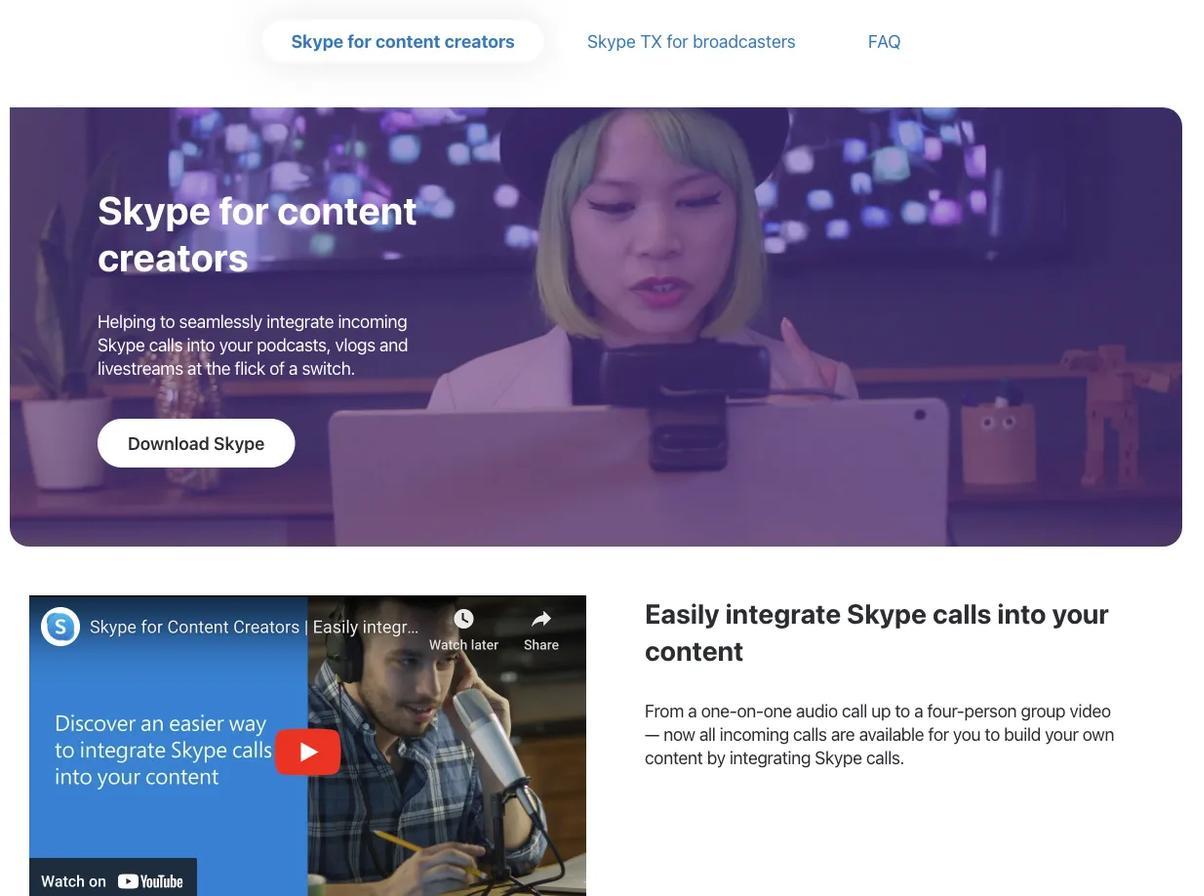 Task type: locate. For each thing, give the bounding box(es) containing it.
2 vertical spatial your
[[1046, 723, 1079, 744]]

build
[[1005, 723, 1042, 744]]

a left the four-
[[915, 700, 924, 721]]

faq link
[[869, 30, 902, 51]]

2 horizontal spatial calls
[[933, 597, 992, 630]]

0 vertical spatial integrate
[[267, 310, 334, 331]]

1 horizontal spatial integrate
[[726, 597, 842, 630]]

creators inside "skype for content creators"
[[98, 234, 249, 280]]

1 vertical spatial incoming
[[720, 723, 790, 744]]

a left one-
[[689, 700, 697, 721]]

livestreams
[[98, 357, 183, 378]]

audio
[[797, 700, 838, 721]]

1 horizontal spatial to
[[896, 700, 911, 721]]

download skype link
[[98, 419, 295, 468]]

0 horizontal spatial integrate
[[267, 310, 334, 331]]

flick
[[235, 357, 266, 378]]

to right the helping
[[160, 310, 175, 331]]

skype for content creators
[[291, 30, 515, 51], [98, 187, 418, 280]]

0 vertical spatial incoming
[[338, 310, 407, 331]]

2 vertical spatial calls
[[794, 723, 828, 744]]

0 vertical spatial creators
[[445, 30, 515, 51]]

a
[[289, 357, 298, 378], [689, 700, 697, 721], [915, 700, 924, 721]]

download
[[128, 432, 210, 453]]

0 horizontal spatial incoming
[[338, 310, 407, 331]]

group
[[1022, 700, 1066, 721]]

integrate
[[267, 310, 334, 331], [726, 597, 842, 630]]

skype
[[291, 30, 344, 51], [588, 30, 636, 51], [98, 187, 211, 233], [98, 334, 145, 355], [214, 432, 265, 453], [848, 597, 928, 630], [815, 747, 863, 768]]

1 vertical spatial calls
[[933, 597, 992, 630]]

1 horizontal spatial calls
[[794, 723, 828, 744]]

0 horizontal spatial creators
[[98, 234, 249, 280]]

0 vertical spatial calls
[[149, 334, 183, 355]]

person
[[965, 700, 1018, 721]]

incoming
[[338, 310, 407, 331], [720, 723, 790, 744]]

for
[[348, 30, 372, 51], [667, 30, 689, 51], [219, 187, 269, 233], [929, 723, 950, 744]]

vlogs
[[335, 334, 376, 355]]

1 horizontal spatial creators
[[445, 30, 515, 51]]

0 horizontal spatial into
[[187, 334, 215, 355]]

1 vertical spatial your
[[1053, 597, 1110, 630]]

your up video
[[1053, 597, 1110, 630]]

0 vertical spatial into
[[187, 334, 215, 355]]

2 horizontal spatial to
[[986, 723, 1001, 744]]

1 vertical spatial integrate
[[726, 597, 842, 630]]

0 horizontal spatial a
[[289, 357, 298, 378]]

switch.
[[302, 357, 355, 378]]

and
[[380, 334, 408, 355]]

into inside easily integrate skype calls into your content
[[998, 597, 1047, 630]]

your down group
[[1046, 723, 1079, 744]]

one
[[764, 700, 793, 721]]

integrate up podcasts,
[[267, 310, 334, 331]]

incoming inside helping to seamlessly integrate incoming skype calls into your podcasts, vlogs and livestreams at the flick of a switch.
[[338, 310, 407, 331]]

0 horizontal spatial calls
[[149, 334, 183, 355]]

calls
[[149, 334, 183, 355], [933, 597, 992, 630], [794, 723, 828, 744]]

seamlessly
[[179, 310, 263, 331]]

0 vertical spatial your
[[219, 334, 253, 355]]

content
[[376, 30, 441, 51], [277, 187, 418, 233], [645, 635, 744, 667], [645, 747, 703, 768]]

to right up
[[896, 700, 911, 721]]

your
[[219, 334, 253, 355], [1053, 597, 1110, 630], [1046, 723, 1079, 744]]

1 vertical spatial into
[[998, 597, 1047, 630]]

you
[[954, 723, 981, 744]]

integrate up the one
[[726, 597, 842, 630]]

your inside helping to seamlessly integrate incoming skype calls into your podcasts, vlogs and livestreams at the flick of a switch.
[[219, 334, 253, 355]]

integrate inside easily integrate skype calls into your content
[[726, 597, 842, 630]]

0 vertical spatial to
[[160, 310, 175, 331]]

skype inside from a one-on-one audio call up to a four-person group video — now all incoming calls are available for you to build your own content by integrating skype calls.
[[815, 747, 863, 768]]

1 horizontal spatial incoming
[[720, 723, 790, 744]]

podcasts,
[[257, 334, 331, 355]]

the
[[206, 357, 231, 378]]

incoming up vlogs
[[338, 310, 407, 331]]

1 horizontal spatial into
[[998, 597, 1047, 630]]

helping
[[98, 310, 156, 331]]

1 vertical spatial creators
[[98, 234, 249, 280]]

skype inside "skype for content creators"
[[98, 187, 211, 233]]

—
[[645, 723, 660, 744]]

tx
[[641, 30, 663, 51]]

your up flick
[[219, 334, 253, 355]]

creators
[[445, 30, 515, 51], [98, 234, 249, 280]]

video
[[1070, 700, 1112, 721]]

0 horizontal spatial to
[[160, 310, 175, 331]]

2 horizontal spatial a
[[915, 700, 924, 721]]

to
[[160, 310, 175, 331], [896, 700, 911, 721], [986, 723, 1001, 744]]

into
[[187, 334, 215, 355], [998, 597, 1047, 630]]

incoming down on-
[[720, 723, 790, 744]]

to down person
[[986, 723, 1001, 744]]

1 horizontal spatial a
[[689, 700, 697, 721]]

a right of
[[289, 357, 298, 378]]

by
[[707, 747, 726, 768]]

1 vertical spatial to
[[896, 700, 911, 721]]



Task type: vqa. For each thing, say whether or not it's contained in the screenshot.
standard
no



Task type: describe. For each thing, give the bounding box(es) containing it.
for inside from a one-on-one audio call up to a four-person group video — now all incoming calls are available for you to build your own content by integrating skype calls.
[[929, 723, 950, 744]]

for inside "skype for content creators"
[[219, 187, 269, 233]]

1 vertical spatial skype for content creators
[[98, 187, 418, 280]]

skype inside easily integrate skype calls into your content
[[848, 597, 928, 630]]

from a one-on-one audio call up to a four-person group video — now all incoming calls are available for you to build your own content by integrating skype calls.
[[645, 700, 1115, 768]]

calls inside from a one-on-one audio call up to a four-person group video — now all incoming calls are available for you to build your own content by integrating skype calls.
[[794, 723, 828, 744]]

one-
[[702, 700, 738, 721]]

from
[[645, 700, 684, 721]]

easily integrate skype calls into your content
[[645, 597, 1110, 667]]

to inside helping to seamlessly integrate incoming skype calls into your podcasts, vlogs and livestreams at the flick of a switch.
[[160, 310, 175, 331]]

content inside from a one-on-one audio call up to a four-person group video — now all incoming calls are available for you to build your own content by integrating skype calls.
[[645, 747, 703, 768]]

helping to seamlessly integrate incoming skype calls into your podcasts, vlogs and livestreams at the flick of a switch.
[[98, 310, 408, 378]]

faq
[[869, 30, 902, 51]]

a inside helping to seamlessly integrate incoming skype calls into your podcasts, vlogs and livestreams at the flick of a switch.
[[289, 357, 298, 378]]

at
[[188, 357, 202, 378]]

integrating
[[730, 747, 811, 768]]

your inside from a one-on-one audio call up to a four-person group video — now all incoming calls are available for you to build your own content by integrating skype calls.
[[1046, 723, 1079, 744]]

easily
[[645, 597, 720, 630]]

own
[[1083, 723, 1115, 744]]

up
[[872, 700, 891, 721]]

calls.
[[867, 747, 905, 768]]

2 vertical spatial to
[[986, 723, 1001, 744]]

integrate inside helping to seamlessly integrate incoming skype calls into your podcasts, vlogs and livestreams at the flick of a switch.
[[267, 310, 334, 331]]

skype tx for broadcasters
[[588, 30, 796, 51]]

call
[[842, 700, 868, 721]]

calls inside easily integrate skype calls into your content
[[933, 597, 992, 630]]

all
[[700, 723, 716, 744]]

skype inside helping to seamlessly integrate incoming skype calls into your podcasts, vlogs and livestreams at the flick of a switch.
[[98, 334, 145, 355]]

skype for content creators link
[[291, 30, 515, 51]]

four-
[[928, 700, 965, 721]]

on-
[[738, 700, 764, 721]]

skype inside download skype link
[[214, 432, 265, 453]]

your inside easily integrate skype calls into your content
[[1053, 597, 1110, 630]]

broadcasters
[[693, 30, 796, 51]]

of
[[270, 357, 285, 378]]

are
[[832, 723, 856, 744]]

content inside easily integrate skype calls into your content
[[645, 635, 744, 667]]

skype tx for broadcasters link
[[588, 30, 796, 51]]

download skype
[[128, 432, 265, 453]]

skype for content creators main content
[[0, 0, 1193, 896]]

calls inside helping to seamlessly integrate incoming skype calls into your podcasts, vlogs and livestreams at the flick of a switch.
[[149, 334, 183, 355]]

available
[[860, 723, 925, 744]]

into inside helping to seamlessly integrate incoming skype calls into your podcasts, vlogs and livestreams at the flick of a switch.
[[187, 334, 215, 355]]

incoming inside from a one-on-one audio call up to a four-person group video — now all incoming calls are available for you to build your own content by integrating skype calls.
[[720, 723, 790, 744]]

0 vertical spatial skype for content creators
[[291, 30, 515, 51]]

now
[[664, 723, 696, 744]]



